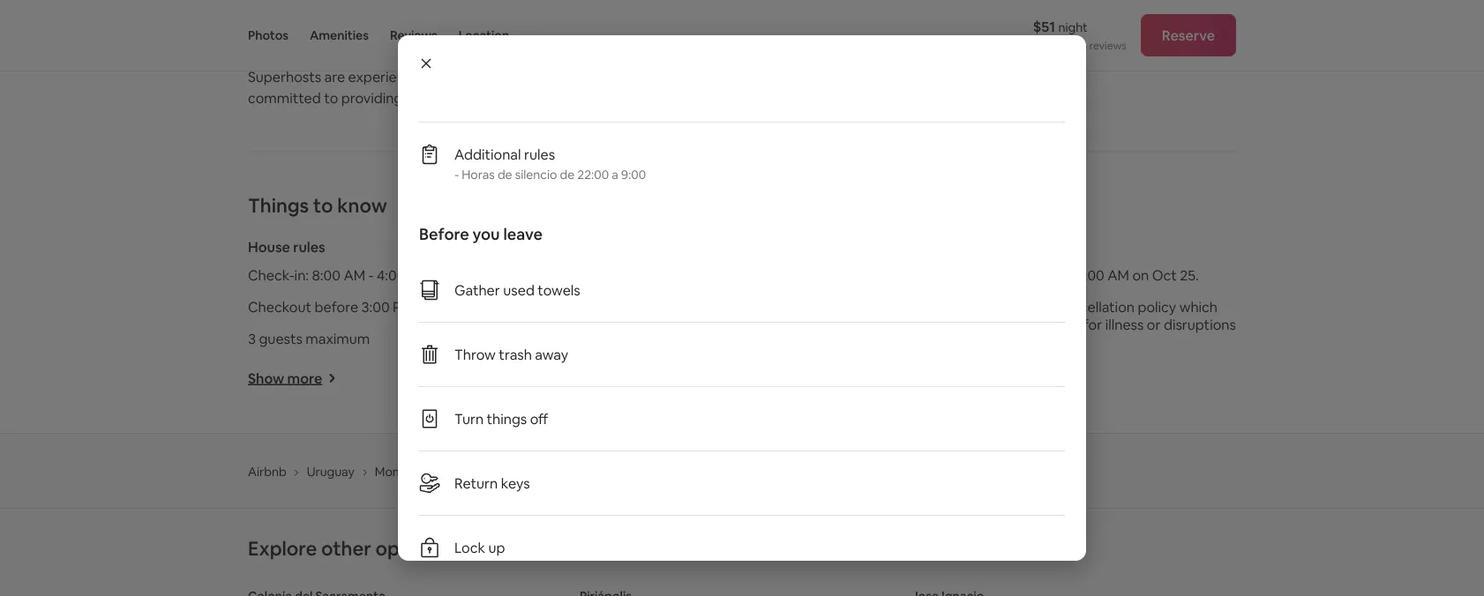 Task type: describe. For each thing, give the bounding box(es) containing it.
0 horizontal spatial show
[[248, 369, 284, 388]]

before you leave
[[419, 224, 543, 245]]

0 horizontal spatial show more
[[248, 369, 322, 388]]

keys
[[501, 474, 530, 493]]

airbnb
[[248, 464, 287, 480]]

caused
[[916, 334, 963, 352]]

turn
[[455, 410, 484, 428]]

house rules
[[248, 238, 325, 256]]

2 horizontal spatial more
[[956, 373, 991, 391]]

$51 night 25 reviews
[[1033, 17, 1127, 53]]

1 am from the left
[[344, 267, 365, 285]]

review the host's full cancellation policy which applies even if you cancel for illness or disruptions caused by covid-19.
[[916, 298, 1236, 352]]

0 vertical spatial pm
[[408, 267, 428, 285]]

policy
[[1138, 298, 1177, 316]]

amenities button
[[310, 0, 369, 71]]

fabrizio
[[248, 42, 300, 60]]

full
[[1034, 298, 1054, 316]]

amenities
[[310, 27, 369, 43]]

throw
[[455, 346, 496, 364]]

before
[[419, 224, 469, 245]]

1 8:00 from the left
[[312, 267, 341, 285]]

$51
[[1033, 17, 1056, 35]]

oct
[[1152, 267, 1177, 285]]

even
[[966, 316, 997, 334]]

towels
[[538, 281, 581, 299]]

applies
[[916, 316, 962, 334]]

reviews button
[[390, 0, 438, 71]]

lock
[[455, 539, 485, 557]]

up
[[489, 539, 505, 557]]

highly
[[436, 68, 474, 86]]

0 horizontal spatial before
[[315, 298, 358, 316]]

rules for house
[[293, 238, 325, 256]]

additional rules - horas de silencio de 22:00 a 9:00
[[455, 145, 646, 183]]

illness
[[1106, 316, 1144, 334]]

you inside review the host's full cancellation policy which applies even if you cancel for illness or disruptions caused by covid-19.
[[1012, 316, 1035, 334]]

checkout
[[248, 298, 312, 316]]

experienced,
[[348, 68, 433, 86]]

disruptions
[[1164, 316, 1236, 334]]

providing
[[341, 89, 403, 107]]

cancellation inside review the host's full cancellation policy which applies even if you cancel for illness or disruptions caused by covid-19.
[[1057, 298, 1135, 316]]

used
[[503, 281, 535, 299]]

uruguay link
[[307, 464, 355, 480]]

additional
[[455, 145, 521, 163]]

montevideo department
[[375, 464, 516, 480]]

throw trash away
[[455, 346, 569, 364]]

for inside review the host's full cancellation policy which applies even if you cancel for illness or disruptions caused by covid-19.
[[1084, 316, 1103, 334]]

things
[[248, 193, 309, 218]]

0 vertical spatial cancellation
[[948, 267, 1026, 285]]

uruguay
[[307, 464, 355, 480]]

reviews
[[390, 27, 438, 43]]

committed
[[248, 89, 321, 107]]

rules for additional
[[524, 145, 555, 163]]

cancel
[[1038, 316, 1081, 334]]

reserve
[[1162, 26, 1215, 44]]

gather
[[455, 281, 500, 299]]

3 guests maximum
[[248, 330, 370, 348]]

is
[[345, 42, 355, 60]]

stays
[[444, 89, 477, 107]]

in
[[449, 536, 465, 561]]

review
[[916, 298, 963, 316]]

0 vertical spatial before
[[1029, 267, 1073, 285]]

host's
[[991, 298, 1031, 316]]

2 are from the left
[[585, 68, 606, 86]]

options
[[376, 536, 445, 561]]

2 am from the left
[[1108, 267, 1130, 285]]

rated
[[478, 68, 513, 86]]

department
[[445, 464, 516, 480]]

trash
[[499, 346, 532, 364]]

away
[[535, 346, 569, 364]]

a inside the additional rules - horas de silencio de 22:00 a 9:00
[[612, 167, 619, 183]]

0 horizontal spatial -
[[369, 267, 374, 285]]

fabrizio jorge is a superhost superhosts are experienced, highly rated hosts who are committed to providing great stays for guests.
[[248, 42, 606, 107]]

gather used towels
[[455, 281, 581, 299]]

guests
[[259, 330, 303, 348]]

house
[[248, 238, 290, 256]]

night
[[1059, 19, 1088, 35]]

1 horizontal spatial montevideo
[[577, 536, 686, 561]]

who
[[554, 68, 582, 86]]

superhosts
[[248, 68, 321, 86]]

guests.
[[502, 89, 549, 107]]

free cancellation before 8:00 am on oct 25.
[[916, 267, 1199, 285]]

3
[[248, 330, 256, 348]]

1 vertical spatial to
[[313, 193, 333, 218]]

explore
[[248, 536, 317, 561]]

around
[[508, 536, 573, 561]]

2 horizontal spatial show more
[[916, 373, 991, 391]]

free
[[916, 267, 945, 285]]



Task type: vqa. For each thing, say whether or not it's contained in the screenshot.
Host's
yes



Task type: locate. For each thing, give the bounding box(es) containing it.
horas
[[462, 167, 495, 183]]

before up full
[[1029, 267, 1073, 285]]

in:
[[294, 267, 309, 285]]

explore other options in and around montevideo
[[248, 536, 686, 561]]

1 horizontal spatial show more button
[[582, 369, 671, 388]]

0 horizontal spatial more
[[287, 369, 322, 388]]

check-in: 8:00 am - 4:00 pm
[[248, 267, 428, 285]]

1 horizontal spatial am
[[1108, 267, 1130, 285]]

1 horizontal spatial 8:00
[[1076, 267, 1105, 285]]

reviews
[[1090, 39, 1127, 53]]

to inside fabrizio jorge is a superhost superhosts are experienced, highly rated hosts who are committed to providing great stays for guests.
[[324, 89, 338, 107]]

25
[[1076, 39, 1088, 53]]

for down rated
[[480, 89, 499, 107]]

1 vertical spatial a
[[612, 167, 619, 183]]

for inside fabrizio jorge is a superhost superhosts are experienced, highly rated hosts who are committed to providing great stays for guests.
[[480, 89, 499, 107]]

1 vertical spatial for
[[1084, 316, 1103, 334]]

are
[[324, 68, 345, 86], [585, 68, 606, 86]]

you
[[473, 224, 500, 245], [1012, 316, 1035, 334]]

1 de from the left
[[498, 167, 512, 183]]

rules up in:
[[293, 238, 325, 256]]

know
[[337, 193, 387, 218]]

0 horizontal spatial cancellation
[[948, 267, 1026, 285]]

rules
[[524, 145, 555, 163], [293, 238, 325, 256]]

rules up silencio
[[524, 145, 555, 163]]

off
[[530, 410, 549, 428]]

you right if
[[1012, 316, 1035, 334]]

lock up
[[455, 539, 505, 557]]

1 vertical spatial you
[[1012, 316, 1035, 334]]

maximum
[[306, 330, 370, 348]]

hosts
[[516, 68, 551, 86]]

1 are from the left
[[324, 68, 345, 86]]

pm right 4:00
[[408, 267, 428, 285]]

0 vertical spatial you
[[473, 224, 500, 245]]

reserve button
[[1141, 14, 1237, 56]]

1 horizontal spatial rules
[[524, 145, 555, 163]]

19.
[[1035, 334, 1052, 352]]

great
[[406, 89, 441, 107]]

jorge
[[303, 42, 342, 60]]

show more button
[[248, 369, 337, 388], [582, 369, 671, 388], [916, 373, 1005, 391]]

you left leave
[[473, 224, 500, 245]]

location
[[459, 27, 509, 43]]

check-
[[248, 267, 294, 285]]

0 horizontal spatial 8:00
[[312, 267, 341, 285]]

leave
[[503, 224, 543, 245]]

am
[[344, 267, 365, 285], [1108, 267, 1130, 285]]

or
[[1147, 316, 1161, 334]]

-
[[455, 167, 459, 183], [369, 267, 374, 285]]

8:00 left on
[[1076, 267, 1105, 285]]

photos button
[[248, 0, 289, 71]]

the
[[966, 298, 988, 316]]

22:00
[[578, 167, 609, 183]]

1 vertical spatial rules
[[293, 238, 325, 256]]

are down jorge
[[324, 68, 345, 86]]

- left horas
[[455, 167, 459, 183]]

1 horizontal spatial more
[[622, 369, 657, 388]]

before up maximum
[[315, 298, 358, 316]]

1 vertical spatial montevideo
[[577, 536, 686, 561]]

cancellation
[[948, 267, 1026, 285], [1057, 298, 1135, 316]]

to
[[324, 89, 338, 107], [313, 193, 333, 218]]

turn things off
[[455, 410, 549, 428]]

on
[[1133, 267, 1149, 285]]

show
[[248, 369, 284, 388], [582, 369, 619, 388], [916, 373, 953, 391]]

if
[[1000, 316, 1008, 334]]

9:00
[[621, 167, 646, 183]]

house rules dialog
[[398, 0, 1087, 580]]

return
[[455, 474, 498, 493]]

before
[[1029, 267, 1073, 285], [315, 298, 358, 316]]

1 vertical spatial pm
[[393, 298, 413, 316]]

a inside fabrizio jorge is a superhost superhosts are experienced, highly rated hosts who are committed to providing great stays for guests.
[[358, 42, 366, 60]]

4:00
[[377, 267, 405, 285]]

cancellation down free cancellation before 8:00 am on oct 25. at the right of page
[[1057, 298, 1135, 316]]

silencio
[[515, 167, 557, 183]]

to left providing
[[324, 89, 338, 107]]

checkout before 3:00 pm
[[248, 298, 413, 316]]

a left "9:00"
[[612, 167, 619, 183]]

0 vertical spatial to
[[324, 89, 338, 107]]

de left 22:00
[[560, 167, 575, 183]]

1 horizontal spatial for
[[1084, 316, 1103, 334]]

for
[[480, 89, 499, 107], [1084, 316, 1103, 334]]

0 horizontal spatial show more button
[[248, 369, 337, 388]]

1 vertical spatial before
[[315, 298, 358, 316]]

1 horizontal spatial cancellation
[[1057, 298, 1135, 316]]

1 horizontal spatial show more
[[582, 369, 657, 388]]

8:00
[[312, 267, 341, 285], [1076, 267, 1105, 285]]

- left 4:00
[[369, 267, 374, 285]]

0 horizontal spatial de
[[498, 167, 512, 183]]

de right horas
[[498, 167, 512, 183]]

more
[[287, 369, 322, 388], [622, 369, 657, 388], [956, 373, 991, 391]]

things
[[487, 410, 527, 428]]

location button
[[459, 0, 509, 71]]

and
[[469, 536, 504, 561]]

pm right 3:00
[[393, 298, 413, 316]]

0 horizontal spatial you
[[473, 224, 500, 245]]

2 horizontal spatial show
[[916, 373, 953, 391]]

1 horizontal spatial are
[[585, 68, 606, 86]]

for left illness
[[1084, 316, 1103, 334]]

- inside the additional rules - horas de silencio de 22:00 a 9:00
[[455, 167, 459, 183]]

1 horizontal spatial de
[[560, 167, 575, 183]]

0 vertical spatial for
[[480, 89, 499, 107]]

by
[[966, 334, 982, 352]]

covid-
[[985, 334, 1035, 352]]

0 horizontal spatial for
[[480, 89, 499, 107]]

other
[[321, 536, 371, 561]]

am left 4:00
[[344, 267, 365, 285]]

airbnb link
[[248, 464, 287, 480]]

0 vertical spatial a
[[358, 42, 366, 60]]

0 horizontal spatial rules
[[293, 238, 325, 256]]

1 horizontal spatial a
[[612, 167, 619, 183]]

to left "know"
[[313, 193, 333, 218]]

which
[[1180, 298, 1218, 316]]

1 horizontal spatial you
[[1012, 316, 1035, 334]]

a right the is
[[358, 42, 366, 60]]

rules inside the additional rules - horas de silencio de 22:00 a 9:00
[[524, 145, 555, 163]]

are right who
[[585, 68, 606, 86]]

show more
[[248, 369, 322, 388], [582, 369, 657, 388], [916, 373, 991, 391]]

8:00 right in:
[[312, 267, 341, 285]]

superhost
[[369, 42, 437, 60]]

cancellation up the
[[948, 267, 1026, 285]]

1 horizontal spatial show
[[582, 369, 619, 388]]

0 vertical spatial montevideo
[[375, 464, 443, 480]]

you inside house rules 'dialog'
[[473, 224, 500, 245]]

3:00
[[361, 298, 390, 316]]

0 horizontal spatial are
[[324, 68, 345, 86]]

1 vertical spatial cancellation
[[1057, 298, 1135, 316]]

montevideo department link
[[375, 464, 516, 480]]

1 horizontal spatial before
[[1029, 267, 1073, 285]]

2 horizontal spatial show more button
[[916, 373, 1005, 391]]

2 8:00 from the left
[[1076, 267, 1105, 285]]

montevideo
[[375, 464, 443, 480], [577, 536, 686, 561]]

de
[[498, 167, 512, 183], [560, 167, 575, 183]]

1 horizontal spatial -
[[455, 167, 459, 183]]

pm
[[408, 267, 428, 285], [393, 298, 413, 316]]

0 horizontal spatial am
[[344, 267, 365, 285]]

am left on
[[1108, 267, 1130, 285]]

0 horizontal spatial montevideo
[[375, 464, 443, 480]]

0 vertical spatial -
[[455, 167, 459, 183]]

photos
[[248, 27, 289, 43]]

1 vertical spatial -
[[369, 267, 374, 285]]

0 vertical spatial rules
[[524, 145, 555, 163]]

2 de from the left
[[560, 167, 575, 183]]

0 horizontal spatial a
[[358, 42, 366, 60]]

things to know
[[248, 193, 387, 218]]



